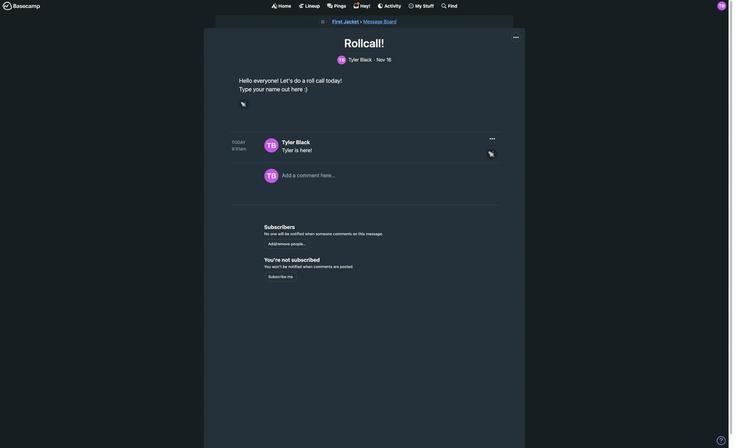 Task type: locate. For each thing, give the bounding box(es) containing it.
lineup link
[[298, 3, 320, 9]]

1 vertical spatial a
[[293, 172, 296, 179]]

0 horizontal spatial a
[[293, 172, 296, 179]]

name
[[266, 86, 280, 93]]

0 horizontal spatial tyler black image
[[338, 55, 346, 64]]

activity link
[[378, 3, 401, 9]]

do
[[294, 77, 301, 84]]

black
[[360, 57, 372, 62], [296, 139, 310, 145]]

notified up me
[[289, 264, 302, 269]]

tyler left is
[[282, 147, 294, 153]]

will
[[278, 231, 284, 236]]

roll
[[307, 77, 315, 84]]

be
[[285, 231, 290, 236], [283, 264, 288, 269]]

0 horizontal spatial tyler black
[[282, 139, 310, 145]]

tyler black image left is
[[264, 138, 279, 153]]

not
[[282, 257, 290, 263]]

2 vertical spatial tyler
[[282, 147, 294, 153]]

0 vertical spatial tyler
[[349, 57, 359, 62]]

hey! button
[[353, 2, 371, 9]]

1 horizontal spatial black
[[360, 57, 372, 62]]

tyler black image
[[718, 1, 727, 10], [338, 55, 346, 64]]

nov 16
[[377, 57, 392, 62]]

here
[[291, 86, 303, 93]]

you're not subscribed you won't be notified when comments are posted.
[[264, 257, 354, 269]]

comments inside subscribers no one will be notified when someone comments on this message.
[[333, 231, 352, 236]]

:)
[[304, 86, 308, 93]]

0 horizontal spatial comments
[[314, 264, 333, 269]]

tyler is here!
[[282, 147, 312, 153]]

comments left on
[[333, 231, 352, 236]]

1 vertical spatial black
[[296, 139, 310, 145]]

rollcall!
[[345, 36, 385, 50]]

tyler black image left add
[[264, 169, 279, 183]]

comments
[[333, 231, 352, 236], [314, 264, 333, 269]]

1 vertical spatial tyler black image
[[338, 55, 346, 64]]

0 vertical spatial a
[[302, 77, 305, 84]]

today 9:51am
[[232, 140, 246, 151]]

0 vertical spatial black
[[360, 57, 372, 62]]

0 vertical spatial tyler black image
[[264, 138, 279, 153]]

add/remove
[[269, 241, 290, 246]]

here!
[[300, 147, 312, 153]]

a
[[302, 77, 305, 84], [293, 172, 296, 179]]

0 vertical spatial be
[[285, 231, 290, 236]]

add/remove people… link
[[264, 239, 310, 249]]

message board link
[[364, 19, 397, 24]]

1 vertical spatial tyler
[[282, 139, 295, 145]]

hey!
[[361, 3, 371, 8]]

you
[[264, 264, 271, 269]]

subscribe
[[269, 274, 287, 279]]

when down subscribed
[[303, 264, 313, 269]]

everyone!
[[254, 77, 279, 84]]

subscribe me button
[[264, 272, 297, 282]]

0 vertical spatial when
[[305, 231, 315, 236]]

here…
[[321, 172, 336, 179]]

switch accounts image
[[2, 1, 40, 11]]

1 vertical spatial when
[[303, 264, 313, 269]]

find
[[448, 3, 458, 8]]

0 vertical spatial comments
[[333, 231, 352, 236]]

tyler up tyler is here!
[[282, 139, 295, 145]]

be down the not
[[283, 264, 288, 269]]

tyler black
[[349, 57, 372, 62], [282, 139, 310, 145]]

when left someone
[[305, 231, 315, 236]]

tyler down rollcall!
[[349, 57, 359, 62]]

tyler black image
[[264, 138, 279, 153], [264, 169, 279, 183]]

hello
[[239, 77, 252, 84]]

you're
[[264, 257, 281, 263]]

out
[[282, 86, 290, 93]]

comments left are at bottom left
[[314, 264, 333, 269]]

tyler
[[349, 57, 359, 62], [282, 139, 295, 145], [282, 147, 294, 153]]

0 vertical spatial notified
[[291, 231, 304, 236]]

a right add
[[293, 172, 296, 179]]

1 horizontal spatial tyler black image
[[718, 1, 727, 10]]

tyler black up is
[[282, 139, 310, 145]]

1 horizontal spatial comments
[[333, 231, 352, 236]]

add
[[282, 172, 292, 179]]

subscribers
[[264, 224, 295, 230]]

1 horizontal spatial a
[[302, 77, 305, 84]]

1 vertical spatial be
[[283, 264, 288, 269]]

›
[[360, 19, 362, 24]]

1 horizontal spatial tyler black
[[349, 57, 372, 62]]

be inside subscribers no one will be notified when someone comments on this message.
[[285, 231, 290, 236]]

9:51am element
[[232, 146, 246, 151]]

black left nov
[[360, 57, 372, 62]]

a right do on the left top of page
[[302, 77, 305, 84]]

posted.
[[340, 264, 354, 269]]

lineup
[[306, 3, 320, 8]]

message.
[[366, 231, 383, 236]]

on
[[353, 231, 358, 236]]

me
[[288, 274, 293, 279]]

notified inside subscribers no one will be notified when someone comments on this message.
[[291, 231, 304, 236]]

0 vertical spatial tyler black
[[349, 57, 372, 62]]

1 vertical spatial tyler black image
[[264, 169, 279, 183]]

notified up people…
[[291, 231, 304, 236]]

won't
[[272, 264, 282, 269]]

tyler black down rollcall!
[[349, 57, 372, 62]]

pings button
[[327, 3, 346, 9]]

main element
[[0, 0, 729, 12]]

my
[[416, 3, 422, 8]]

comments inside you're not subscribed you won't be notified when comments are posted.
[[314, 264, 333, 269]]

when
[[305, 231, 315, 236], [303, 264, 313, 269]]

1 vertical spatial comments
[[314, 264, 333, 269]]

notified
[[291, 231, 304, 236], [289, 264, 302, 269]]

nov
[[377, 57, 385, 62]]

be right will
[[285, 231, 290, 236]]

no
[[264, 231, 269, 236]]

1 vertical spatial notified
[[289, 264, 302, 269]]

black up the 'here!'
[[296, 139, 310, 145]]

0 vertical spatial tyler black image
[[718, 1, 727, 10]]



Task type: describe. For each thing, give the bounding box(es) containing it.
today
[[232, 140, 246, 145]]

jacket
[[344, 19, 359, 24]]

notified inside you're not subscribed you won't be notified when comments are posted.
[[289, 264, 302, 269]]

subscribed
[[292, 257, 320, 263]]

0 horizontal spatial black
[[296, 139, 310, 145]]

when inside you're not subscribed you won't be notified when comments are posted.
[[303, 264, 313, 269]]

are
[[334, 264, 339, 269]]

activity
[[385, 3, 401, 8]]

is
[[295, 147, 299, 153]]

today!
[[326, 77, 342, 84]]

2 tyler black image from the top
[[264, 169, 279, 183]]

pings
[[334, 3, 346, 8]]

home link
[[272, 3, 291, 9]]

board
[[384, 19, 397, 24]]

home
[[279, 3, 291, 8]]

comments for you're
[[314, 264, 333, 269]]

my stuff
[[416, 3, 434, 8]]

first
[[332, 19, 343, 24]]

your
[[253, 86, 265, 93]]

people…
[[291, 241, 306, 246]]

message
[[364, 19, 383, 24]]

9:51am link
[[232, 146, 258, 152]]

1 vertical spatial tyler black
[[282, 139, 310, 145]]

one
[[271, 231, 277, 236]]

comment
[[297, 172, 320, 179]]

hello everyone! let's do a roll call today! type your name out here :)
[[239, 77, 342, 93]]

first jacket
[[332, 19, 359, 24]]

nov 16 element
[[377, 57, 392, 62]]

call
[[316, 77, 325, 84]]

16
[[387, 57, 392, 62]]

today element
[[232, 139, 246, 146]]

a inside button
[[293, 172, 296, 179]]

today link
[[232, 139, 258, 146]]

stuff
[[423, 3, 434, 8]]

subscribers no one will be notified when someone comments on this message.
[[264, 224, 383, 236]]

my stuff button
[[409, 3, 434, 9]]

let's
[[280, 77, 293, 84]]

add a comment here… button
[[282, 169, 494, 195]]

9:51am
[[232, 146, 246, 151]]

comments for subscribers
[[333, 231, 352, 236]]

this
[[359, 231, 365, 236]]

subscribe me
[[269, 274, 293, 279]]

when inside subscribers no one will be notified when someone comments on this message.
[[305, 231, 315, 236]]

find button
[[441, 3, 458, 9]]

a inside 'hello everyone! let's do a roll call today! type your name out here :)'
[[302, 77, 305, 84]]

first jacket link
[[332, 19, 359, 24]]

someone
[[316, 231, 332, 236]]

1 tyler black image from the top
[[264, 138, 279, 153]]

› message board
[[360, 19, 397, 24]]

add a comment here…
[[282, 172, 336, 179]]

be inside you're not subscribed you won't be notified when comments are posted.
[[283, 264, 288, 269]]

add/remove people…
[[269, 241, 306, 246]]

type
[[239, 86, 252, 93]]



Task type: vqa. For each thing, say whether or not it's contained in the screenshot.
2nd Choose date… field from the right
no



